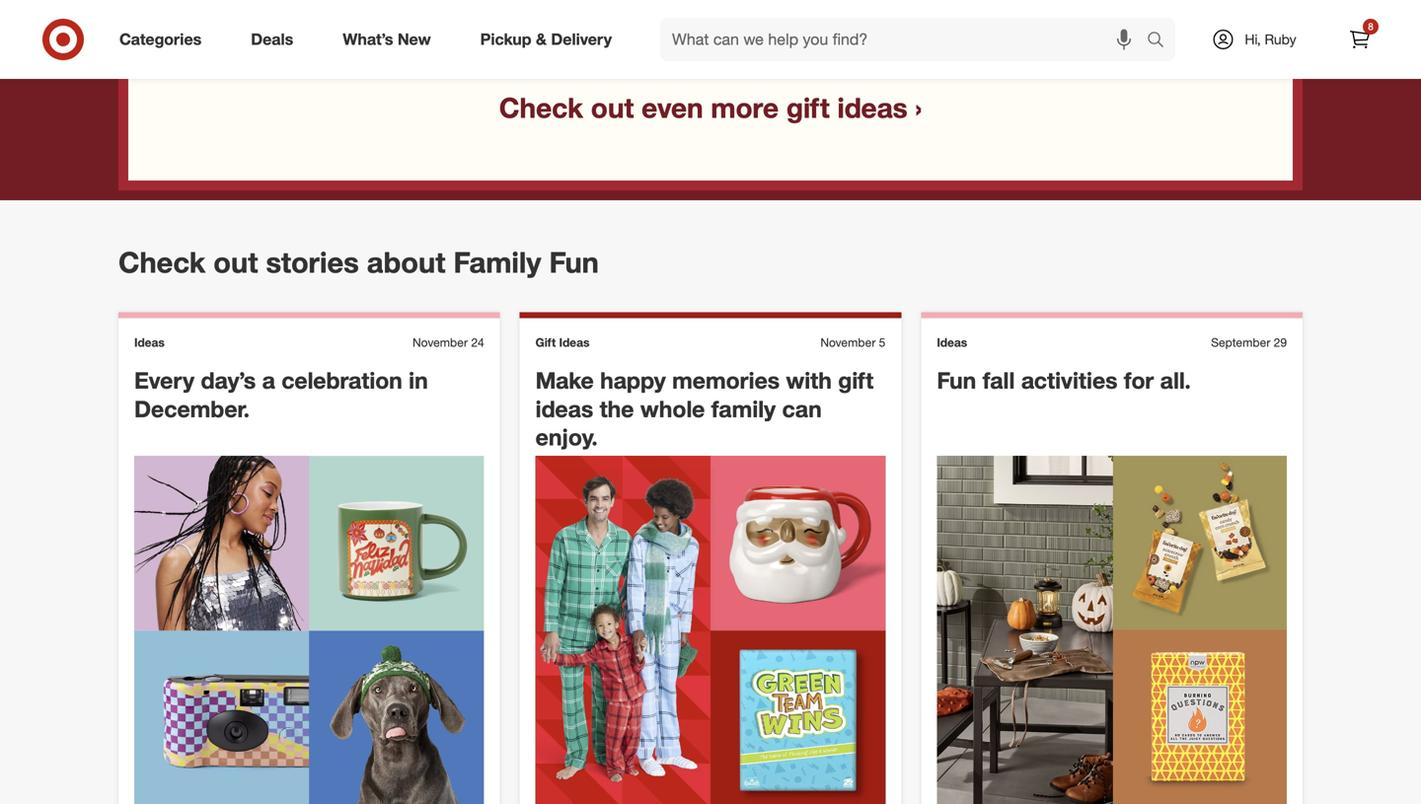 Task type: vqa. For each thing, say whether or not it's contained in the screenshot.
the for corresponding to Results
no



Task type: describe. For each thing, give the bounding box(es) containing it.
ideas for fun fall activities for all.
[[937, 335, 968, 350]]

even
[[642, 91, 704, 125]]

29
[[1274, 335, 1288, 350]]

every day's a celebration in december. image
[[134, 456, 484, 805]]

with
[[786, 367, 832, 395]]

day's
[[201, 367, 256, 395]]

make happy memories with gift ideas the whole family can enjoy.
[[536, 367, 874, 451]]

delivery
[[551, 30, 612, 49]]

ideas for every day's a celebration in december.
[[134, 335, 165, 350]]

family
[[454, 245, 541, 280]]

about
[[367, 245, 446, 280]]

check out even more gift ideas ›
[[499, 91, 922, 125]]

fall
[[983, 367, 1015, 395]]

8 link
[[1339, 18, 1382, 61]]

&
[[536, 30, 547, 49]]

24
[[471, 335, 484, 350]]

whole
[[641, 395, 705, 423]]

every
[[134, 367, 195, 395]]

check for check out even more gift ideas ›
[[499, 91, 583, 125]]

pickup & delivery link
[[464, 18, 637, 61]]

categories
[[119, 30, 202, 49]]

ruby
[[1265, 31, 1297, 48]]

make
[[536, 367, 594, 395]]

gift for with
[[839, 367, 874, 395]]

search button
[[1138, 18, 1186, 65]]

november 5
[[821, 335, 886, 350]]

a
[[262, 367, 275, 395]]

september 29
[[1212, 335, 1288, 350]]

›
[[916, 91, 922, 125]]

december.
[[134, 395, 250, 423]]

gift ideas
[[536, 335, 590, 350]]

stories
[[266, 245, 359, 280]]

fun fall activities for all. image
[[937, 456, 1288, 805]]

all.
[[1161, 367, 1191, 395]]

every day's a celebration in december.
[[134, 367, 428, 423]]

make happy memories with gift ideas the whole family can enjoy. image
[[536, 456, 886, 805]]

deals link
[[234, 18, 318, 61]]



Task type: locate. For each thing, give the bounding box(es) containing it.
fun right "family"
[[549, 245, 599, 280]]

check
[[499, 91, 583, 125], [118, 245, 206, 280]]

8
[[1369, 20, 1374, 33]]

search
[[1138, 32, 1186, 51]]

categories link
[[103, 18, 226, 61]]

1 horizontal spatial ideas
[[559, 335, 590, 350]]

0 horizontal spatial check
[[118, 245, 206, 280]]

0 vertical spatial ideas
[[838, 91, 908, 125]]

new
[[398, 30, 431, 49]]

1 vertical spatial fun
[[937, 367, 977, 395]]

out for stories
[[214, 245, 258, 280]]

gift inside make happy memories with gift ideas the whole family can enjoy.
[[839, 367, 874, 395]]

0 vertical spatial check
[[499, 91, 583, 125]]

pickup
[[480, 30, 532, 49]]

0 vertical spatial out
[[591, 91, 634, 125]]

ideas inside make happy memories with gift ideas the whole family can enjoy.
[[536, 395, 594, 423]]

fun
[[549, 245, 599, 280], [937, 367, 977, 395]]

out
[[591, 91, 634, 125], [214, 245, 258, 280]]

in
[[409, 367, 428, 395]]

gift
[[536, 335, 556, 350]]

november
[[413, 335, 468, 350], [821, 335, 876, 350]]

0 vertical spatial gift
[[787, 91, 830, 125]]

0 vertical spatial fun
[[549, 245, 599, 280]]

ideas right 5
[[937, 335, 968, 350]]

family
[[712, 395, 776, 423]]

what's new link
[[326, 18, 456, 61]]

ideas up every
[[134, 335, 165, 350]]

out left stories
[[214, 245, 258, 280]]

ideas down make
[[536, 395, 594, 423]]

what's new
[[343, 30, 431, 49]]

november left 24
[[413, 335, 468, 350]]

0 horizontal spatial out
[[214, 245, 258, 280]]

hi,
[[1245, 31, 1261, 48]]

out for even
[[591, 91, 634, 125]]

ideas right gift
[[559, 335, 590, 350]]

gift
[[787, 91, 830, 125], [839, 367, 874, 395]]

gift for more
[[787, 91, 830, 125]]

ideas
[[134, 335, 165, 350], [559, 335, 590, 350], [937, 335, 968, 350]]

2 horizontal spatial ideas
[[937, 335, 968, 350]]

1 vertical spatial ideas
[[536, 395, 594, 423]]

What can we help you find? suggestions appear below search field
[[661, 18, 1152, 61]]

5
[[879, 335, 886, 350]]

ideas for ›
[[838, 91, 908, 125]]

celebration
[[282, 367, 403, 395]]

activities
[[1022, 367, 1118, 395]]

1 horizontal spatial out
[[591, 91, 634, 125]]

0 horizontal spatial ideas
[[134, 335, 165, 350]]

0 horizontal spatial fun
[[549, 245, 599, 280]]

1 horizontal spatial november
[[821, 335, 876, 350]]

can
[[782, 395, 822, 423]]

2 ideas from the left
[[559, 335, 590, 350]]

check out stories about family fun
[[118, 245, 599, 280]]

november 24
[[413, 335, 484, 350]]

memories
[[673, 367, 780, 395]]

0 horizontal spatial ideas
[[536, 395, 594, 423]]

1 horizontal spatial gift
[[839, 367, 874, 395]]

1 ideas from the left
[[134, 335, 165, 350]]

ideas for the
[[536, 395, 594, 423]]

1 vertical spatial gift
[[839, 367, 874, 395]]

enjoy.
[[536, 424, 598, 451]]

happy
[[600, 367, 666, 395]]

3 ideas from the left
[[937, 335, 968, 350]]

november left 5
[[821, 335, 876, 350]]

fun left fall
[[937, 367, 977, 395]]

november for gift
[[821, 335, 876, 350]]

what's
[[343, 30, 393, 49]]

more
[[711, 91, 779, 125]]

2 november from the left
[[821, 335, 876, 350]]

1 horizontal spatial check
[[499, 91, 583, 125]]

ideas
[[838, 91, 908, 125], [536, 395, 594, 423]]

out left even
[[591, 91, 634, 125]]

1 november from the left
[[413, 335, 468, 350]]

0 horizontal spatial november
[[413, 335, 468, 350]]

check for check out stories about family fun
[[118, 245, 206, 280]]

the
[[600, 395, 634, 423]]

september
[[1212, 335, 1271, 350]]

november for in
[[413, 335, 468, 350]]

fun fall activities for all.
[[937, 367, 1191, 395]]

gift down november 5
[[839, 367, 874, 395]]

ideas left ›
[[838, 91, 908, 125]]

1 horizontal spatial fun
[[937, 367, 977, 395]]

gift right more
[[787, 91, 830, 125]]

hi, ruby
[[1245, 31, 1297, 48]]

1 vertical spatial check
[[118, 245, 206, 280]]

0 horizontal spatial gift
[[787, 91, 830, 125]]

pickup & delivery
[[480, 30, 612, 49]]

for
[[1124, 367, 1154, 395]]

1 vertical spatial out
[[214, 245, 258, 280]]

1 horizontal spatial ideas
[[838, 91, 908, 125]]

deals
[[251, 30, 293, 49]]



